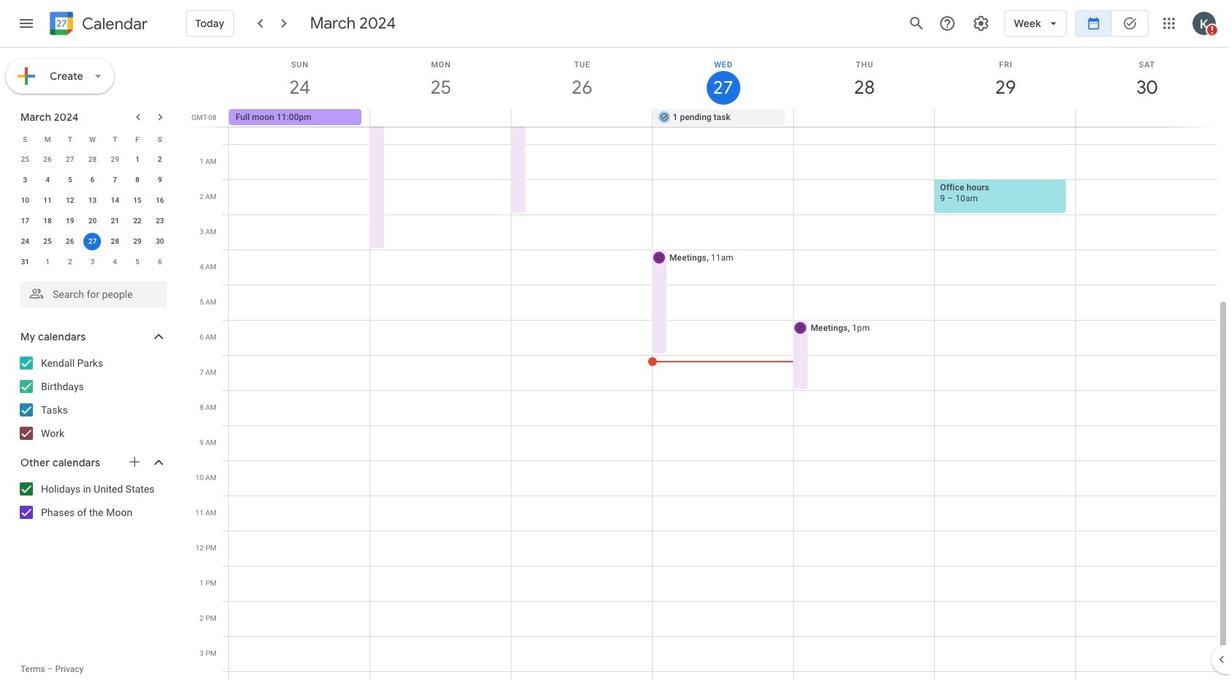 Task type: vqa. For each thing, say whether or not it's contained in the screenshot.
May 11 element
no



Task type: locate. For each thing, give the bounding box(es) containing it.
april 2 element
[[61, 253, 79, 271]]

29 element
[[129, 233, 146, 250]]

12 element
[[61, 192, 79, 209]]

february 29 element
[[106, 151, 124, 168]]

row
[[223, 109, 1230, 127], [14, 129, 171, 149], [14, 149, 171, 170], [14, 170, 171, 190], [14, 190, 171, 211], [14, 211, 171, 231], [14, 231, 171, 252], [14, 252, 171, 272]]

grid
[[187, 48, 1230, 680]]

add other calendars image
[[127, 455, 142, 469]]

settings menu image
[[973, 15, 990, 32]]

26 element
[[61, 233, 79, 250]]

17 element
[[16, 212, 34, 230]]

1 element
[[129, 151, 146, 168]]

april 1 element
[[39, 253, 56, 271]]

30 element
[[151, 233, 169, 250]]

11 element
[[39, 192, 56, 209]]

15 element
[[129, 192, 146, 209]]

18 element
[[39, 212, 56, 230]]

my calendars list
[[3, 351, 182, 445]]

5 element
[[61, 171, 79, 189]]

other calendars list
[[3, 477, 182, 524]]

25 element
[[39, 233, 56, 250]]

2 element
[[151, 151, 169, 168]]

cell
[[370, 109, 511, 127], [511, 109, 653, 127], [794, 109, 935, 127], [935, 109, 1076, 127], [1076, 109, 1217, 127], [81, 231, 104, 252]]

8 element
[[129, 171, 146, 189]]

row group
[[14, 149, 171, 272]]

28 element
[[106, 233, 124, 250]]

april 6 element
[[151, 253, 169, 271]]

None search field
[[0, 275, 182, 307]]

heading
[[79, 15, 148, 33]]

february 25 element
[[16, 151, 34, 168]]

24 element
[[16, 233, 34, 250]]



Task type: describe. For each thing, give the bounding box(es) containing it.
cell inside march 2024 grid
[[81, 231, 104, 252]]

7 element
[[106, 171, 124, 189]]

10 element
[[16, 192, 34, 209]]

april 4 element
[[106, 253, 124, 271]]

main drawer image
[[18, 15, 35, 32]]

9 element
[[151, 171, 169, 189]]

february 26 element
[[39, 151, 56, 168]]

14 element
[[106, 192, 124, 209]]

Search for people text field
[[29, 281, 158, 307]]

4 element
[[39, 171, 56, 189]]

22 element
[[129, 212, 146, 230]]

february 28 element
[[84, 151, 101, 168]]

21 element
[[106, 212, 124, 230]]

27, today element
[[84, 233, 101, 250]]

6 element
[[84, 171, 101, 189]]

19 element
[[61, 212, 79, 230]]

16 element
[[151, 192, 169, 209]]

3 element
[[16, 171, 34, 189]]

april 5 element
[[129, 253, 146, 271]]

23 element
[[151, 212, 169, 230]]

13 element
[[84, 192, 101, 209]]

february 27 element
[[61, 151, 79, 168]]

calendar element
[[47, 9, 148, 41]]

heading inside calendar element
[[79, 15, 148, 33]]

31 element
[[16, 253, 34, 271]]

march 2024 grid
[[14, 129, 171, 272]]

april 3 element
[[84, 253, 101, 271]]

20 element
[[84, 212, 101, 230]]



